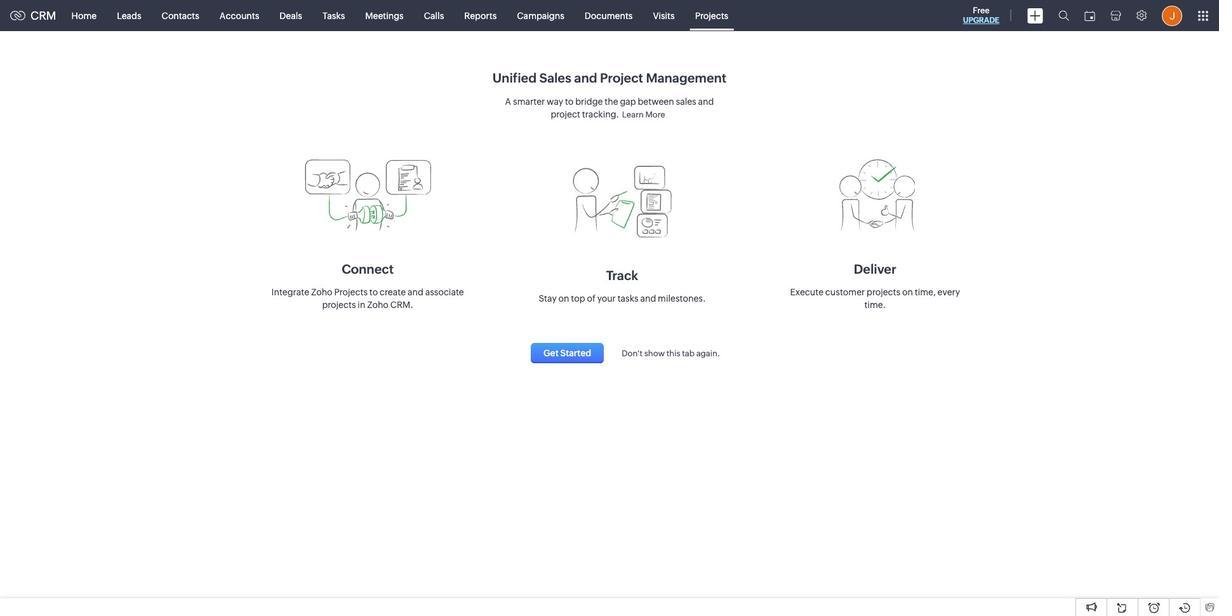 Task type: locate. For each thing, give the bounding box(es) containing it.
documents
[[585, 10, 633, 21]]

leads
[[117, 10, 141, 21]]

and right sales
[[698, 97, 714, 107]]

projects up time.
[[867, 287, 901, 297]]

zoho right 'integrate'
[[311, 287, 333, 297]]

get started
[[544, 348, 592, 358]]

0 horizontal spatial to
[[370, 287, 378, 297]]

0 horizontal spatial projects
[[322, 300, 356, 310]]

your
[[598, 293, 616, 303]]

learn more link
[[619, 107, 669, 123]]

associate
[[425, 287, 464, 297]]

projects up in
[[334, 287, 368, 297]]

in
[[358, 300, 365, 310]]

projects
[[695, 10, 729, 21], [334, 287, 368, 297]]

0 horizontal spatial on
[[559, 293, 569, 303]]

create menu image
[[1028, 8, 1044, 23]]

show
[[645, 348, 665, 358]]

accounts link
[[210, 0, 270, 31]]

projects inside 'integrate zoho projects to create and associate projects in zoho crm.'
[[334, 287, 368, 297]]

execute
[[791, 287, 824, 297]]

0 vertical spatial to
[[565, 97, 574, 107]]

time.
[[865, 300, 886, 310]]

1 vertical spatial projects
[[322, 300, 356, 310]]

projects link
[[685, 0, 739, 31]]

visits link
[[643, 0, 685, 31]]

on
[[903, 287, 913, 297], [559, 293, 569, 303]]

campaigns link
[[507, 0, 575, 31]]

top
[[571, 293, 585, 303]]

integrate zoho projects to create and associate projects in zoho crm.
[[272, 287, 464, 310]]

project
[[551, 109, 581, 119]]

1 horizontal spatial projects
[[867, 287, 901, 297]]

unified
[[493, 71, 537, 85]]

on left 'time,'
[[903, 287, 913, 297]]

1 horizontal spatial to
[[565, 97, 574, 107]]

projects inside "link"
[[695, 10, 729, 21]]

1 horizontal spatial on
[[903, 287, 913, 297]]

on inside execute customer projects on time, every time.
[[903, 287, 913, 297]]

projects right visits
[[695, 10, 729, 21]]

to
[[565, 97, 574, 107], [370, 287, 378, 297]]

campaigns
[[517, 10, 565, 21]]

calls link
[[414, 0, 454, 31]]

1 vertical spatial zoho
[[367, 300, 389, 310]]

the
[[605, 97, 618, 107]]

0 horizontal spatial zoho
[[311, 287, 333, 297]]

contacts link
[[152, 0, 210, 31]]

learn
[[622, 110, 644, 119]]

free upgrade
[[963, 6, 1000, 25]]

to inside 'integrate zoho projects to create and associate projects in zoho crm.'
[[370, 287, 378, 297]]

zoho right in
[[367, 300, 389, 310]]

leads link
[[107, 0, 152, 31]]

zoho
[[311, 287, 333, 297], [367, 300, 389, 310]]

visits
[[653, 10, 675, 21]]

to for connect
[[370, 287, 378, 297]]

1 vertical spatial to
[[370, 287, 378, 297]]

customer
[[826, 287, 865, 297]]

to left create
[[370, 287, 378, 297]]

1 horizontal spatial projects
[[695, 10, 729, 21]]

create menu element
[[1020, 0, 1051, 31]]

0 vertical spatial projects
[[867, 287, 901, 297]]

1 horizontal spatial zoho
[[367, 300, 389, 310]]

search image
[[1059, 10, 1070, 21]]

1 vertical spatial projects
[[334, 287, 368, 297]]

and inside the a smarter way to bridge the gap between sales and project tracking.
[[698, 97, 714, 107]]

0 horizontal spatial projects
[[334, 287, 368, 297]]

and up "crm."
[[408, 287, 424, 297]]

0 vertical spatial projects
[[695, 10, 729, 21]]

to up project at top left
[[565, 97, 574, 107]]

crm
[[30, 9, 56, 22]]

on left top
[[559, 293, 569, 303]]

and
[[574, 71, 597, 85], [698, 97, 714, 107], [408, 287, 424, 297], [641, 293, 656, 303]]

started
[[561, 348, 592, 358]]

don't show this tab again. link
[[609, 348, 720, 358]]

projects
[[867, 287, 901, 297], [322, 300, 356, 310]]

calls
[[424, 10, 444, 21]]

to for unified sales and project management
[[565, 97, 574, 107]]

to inside the a smarter way to bridge the gap between sales and project tracking.
[[565, 97, 574, 107]]

of
[[587, 293, 596, 303]]

don't
[[622, 348, 643, 358]]

tab
[[682, 348, 695, 358]]

projects left in
[[322, 300, 356, 310]]

management
[[646, 71, 727, 85]]



Task type: vqa. For each thing, say whether or not it's contained in the screenshot.
text box
no



Task type: describe. For each thing, give the bounding box(es) containing it.
profile element
[[1155, 0, 1190, 31]]

and up bridge at the left of the page
[[574, 71, 597, 85]]

home
[[72, 10, 97, 21]]

gap
[[620, 97, 636, 107]]

contacts
[[162, 10, 199, 21]]

unified sales and project management
[[493, 71, 727, 85]]

tasks
[[323, 10, 345, 21]]

get started link
[[531, 343, 604, 363]]

reports link
[[454, 0, 507, 31]]

smarter
[[513, 97, 545, 107]]

accounts
[[220, 10, 259, 21]]

more
[[646, 110, 665, 119]]

tasks
[[618, 293, 639, 303]]

connect
[[342, 261, 394, 276]]

reports
[[465, 10, 497, 21]]

profile image
[[1162, 5, 1183, 26]]

projects inside execute customer projects on time, every time.
[[867, 287, 901, 297]]

bridge
[[576, 97, 603, 107]]

calendar image
[[1085, 10, 1096, 21]]

way
[[547, 97, 564, 107]]

between
[[638, 97, 674, 107]]

deals
[[280, 10, 302, 21]]

and right tasks
[[641, 293, 656, 303]]

projects inside 'integrate zoho projects to create and associate projects in zoho crm.'
[[322, 300, 356, 310]]

and inside 'integrate zoho projects to create and associate projects in zoho crm.'
[[408, 287, 424, 297]]

crm link
[[10, 9, 56, 22]]

sales
[[540, 71, 572, 85]]

this
[[667, 348, 681, 358]]

home link
[[61, 0, 107, 31]]

execute customer projects on time, every time.
[[791, 287, 961, 310]]

don't show this tab again.
[[622, 348, 720, 358]]

milestones.
[[658, 293, 706, 303]]

meetings
[[365, 10, 404, 21]]

crm.
[[390, 300, 413, 310]]

learn more
[[622, 110, 665, 119]]

upgrade
[[963, 16, 1000, 25]]

create
[[380, 287, 406, 297]]

tasks link
[[312, 0, 355, 31]]

documents link
[[575, 0, 643, 31]]

integrate
[[272, 287, 309, 297]]

deliver
[[854, 261, 897, 276]]

deals link
[[270, 0, 312, 31]]

a smarter way to bridge the gap between sales and project tracking.
[[505, 97, 714, 119]]

track
[[606, 268, 639, 282]]

sales
[[676, 97, 697, 107]]

again.
[[697, 348, 720, 358]]

project
[[600, 71, 643, 85]]

every
[[938, 287, 961, 297]]

search element
[[1051, 0, 1077, 31]]

time,
[[915, 287, 936, 297]]

stay on top of your tasks and milestones.
[[539, 293, 706, 303]]

a
[[505, 97, 511, 107]]

get
[[544, 348, 559, 358]]

meetings link
[[355, 0, 414, 31]]

free
[[973, 6, 990, 15]]

tracking.
[[582, 109, 619, 119]]

0 vertical spatial zoho
[[311, 287, 333, 297]]

stay
[[539, 293, 557, 303]]



